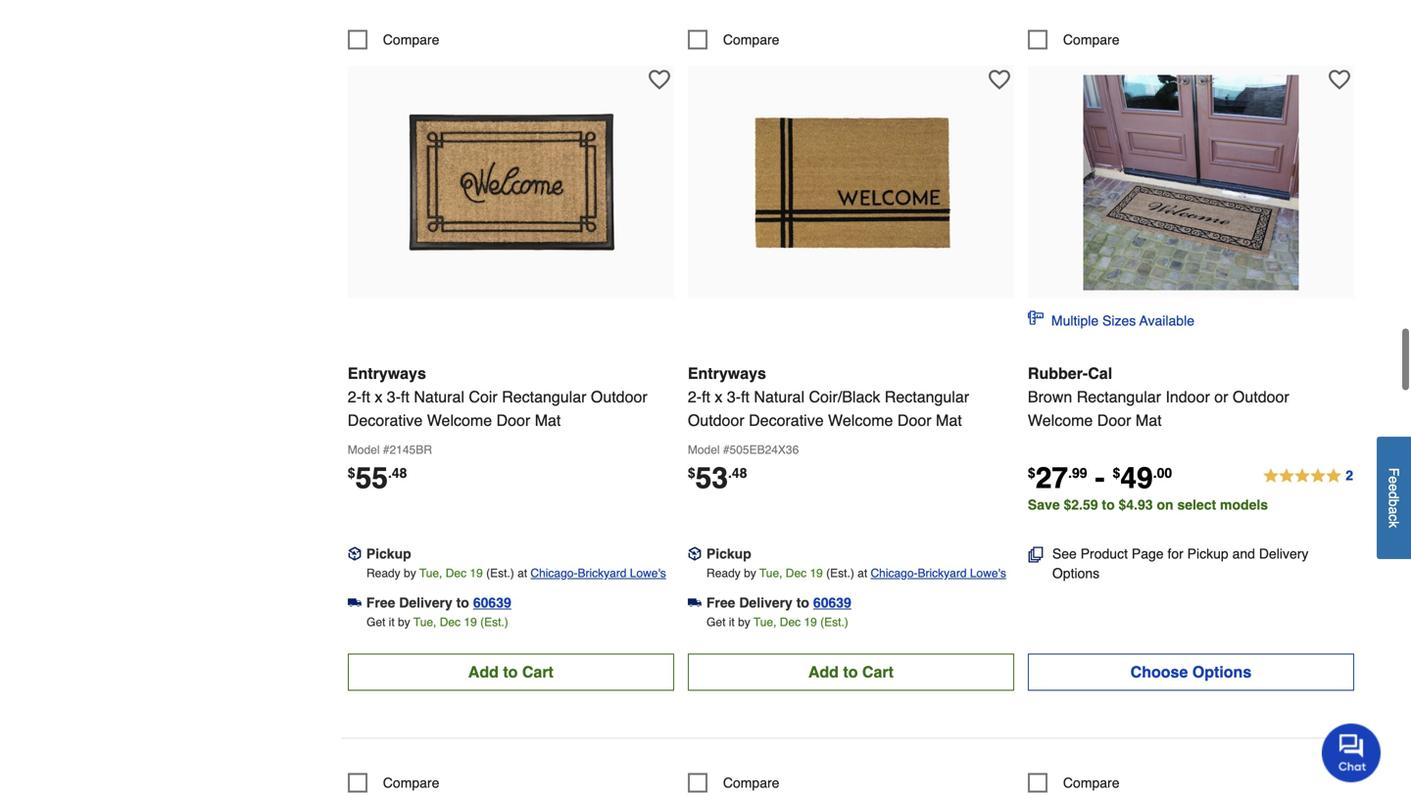 Task type: locate. For each thing, give the bounding box(es) containing it.
truck filled image down pickup icon
[[688, 596, 702, 610]]

3 welcome from the left
[[1028, 411, 1093, 430]]

2 2- from the left
[[688, 388, 702, 406]]

free delivery to 60639
[[366, 595, 511, 611], [706, 595, 852, 611]]

rectangular inside entryways 2-ft x 3-ft natural coir rectangular outdoor decorative welcome door mat
[[502, 388, 587, 406]]

compare
[[383, 32, 439, 47], [723, 32, 780, 47], [1063, 32, 1120, 47], [383, 776, 439, 791], [723, 776, 780, 791], [1063, 776, 1120, 791]]

1 horizontal spatial free delivery to 60639
[[706, 595, 852, 611]]

x up model # 2145br
[[375, 388, 383, 406]]

get it by tue, dec 19 (est.) for pickup image
[[367, 616, 508, 630]]

2 mat from the left
[[936, 411, 962, 430]]

1 x from the left
[[375, 388, 383, 406]]

compare inside 1002098374 "element"
[[383, 776, 439, 791]]

rectangular inside rubber-cal brown rectangular indoor or outdoor welcome door mat
[[1077, 388, 1161, 406]]

1 model from the left
[[348, 443, 380, 457]]

options right "choose"
[[1193, 663, 1252, 681]]

cart
[[522, 663, 554, 681], [862, 663, 894, 681]]

0 horizontal spatial .48
[[388, 465, 407, 481]]

decorative up "505eb24x36"
[[749, 411, 824, 430]]

rubber-cal brown rectangular indoor or outdoor welcome door mat image
[[1083, 75, 1299, 290]]

0 horizontal spatial 60639 button
[[473, 593, 511, 613]]

outdoor for 2-ft x 3-ft natural coir rectangular outdoor decorative welcome door mat
[[591, 388, 648, 406]]

x
[[375, 388, 383, 406], [715, 388, 723, 406]]

1 horizontal spatial chicago-
[[871, 567, 918, 581]]

0 horizontal spatial rectangular
[[502, 388, 587, 406]]

60639
[[473, 595, 511, 611], [813, 595, 852, 611]]

model # 2145br
[[348, 443, 432, 457]]

welcome
[[427, 411, 492, 430], [828, 411, 893, 430], [1028, 411, 1093, 430]]

$ for 53
[[688, 465, 695, 481]]

0 horizontal spatial mat
[[535, 411, 561, 430]]

1 entryways from the left
[[348, 364, 426, 383]]

1 horizontal spatial .48
[[728, 465, 747, 481]]

2- up model # 505eb24x36
[[688, 388, 702, 406]]

get it by tue, dec 19 (est.)
[[367, 616, 508, 630], [707, 616, 849, 630]]

1 ready from the left
[[367, 567, 401, 581]]

model
[[348, 443, 380, 457], [688, 443, 720, 457]]

pickup right pickup icon
[[706, 546, 751, 562]]

add
[[468, 663, 499, 681], [808, 663, 839, 681]]

.48
[[388, 465, 407, 481], [728, 465, 747, 481]]

1 door from the left
[[496, 411, 530, 430]]

1 .48 from the left
[[388, 465, 407, 481]]

1 horizontal spatial at
[[858, 567, 867, 581]]

rectangular
[[502, 388, 587, 406], [885, 388, 969, 406], [1077, 388, 1161, 406]]

2 get it by tue, dec 19 (est.) from the left
[[707, 616, 849, 630]]

model # 505eb24x36
[[688, 443, 799, 457]]

ready by tue, dec 19 (est.) at chicago-brickyard lowe's
[[367, 567, 666, 581], [707, 567, 1006, 581]]

1 free from the left
[[366, 595, 395, 611]]

1 get it by tue, dec 19 (est.) from the left
[[367, 616, 508, 630]]

$ for 27
[[1028, 465, 1036, 481]]

2 horizontal spatial delivery
[[1259, 546, 1309, 562]]

#
[[383, 443, 390, 457], [723, 443, 730, 457]]

1 horizontal spatial options
[[1193, 663, 1252, 681]]

1 mat from the left
[[535, 411, 561, 430]]

1 it from the left
[[389, 616, 395, 630]]

2 brickyard from the left
[[918, 567, 967, 581]]

heart outline image
[[649, 69, 670, 91], [989, 69, 1010, 91]]

1 horizontal spatial chicago-brickyard lowe's button
[[871, 564, 1006, 583]]

1 horizontal spatial free
[[706, 595, 735, 611]]

1 horizontal spatial add
[[808, 663, 839, 681]]

2 natural from the left
[[754, 388, 805, 406]]

.48 inside $ 53 .48
[[728, 465, 747, 481]]

f
[[1386, 468, 1402, 476]]

0 horizontal spatial natural
[[414, 388, 464, 406]]

$ 53 .48
[[688, 461, 747, 495]]

ft
[[362, 388, 370, 406], [401, 388, 410, 406], [702, 388, 711, 406], [741, 388, 750, 406]]

0 horizontal spatial chicago-
[[531, 567, 578, 581]]

1 horizontal spatial mat
[[936, 411, 962, 430]]

2 model from the left
[[688, 443, 720, 457]]

it for truck filled icon associated with pickup image
[[389, 616, 395, 630]]

2 door from the left
[[898, 411, 932, 430]]

decorative
[[348, 411, 423, 430], [749, 411, 824, 430]]

it for truck filled icon corresponding to pickup icon
[[729, 616, 735, 630]]

entryways
[[348, 364, 426, 383], [688, 364, 766, 383]]

1 add from the left
[[468, 663, 499, 681]]

outdoor inside rubber-cal brown rectangular indoor or outdoor welcome door mat
[[1233, 388, 1289, 406]]

chicago-
[[531, 567, 578, 581], [871, 567, 918, 581]]

tue,
[[419, 567, 442, 581], [760, 567, 783, 581], [413, 616, 436, 630], [754, 616, 777, 630]]

on
[[1157, 497, 1174, 513]]

2 ft from the left
[[401, 388, 410, 406]]

entryways inside entryways 2-ft x 3-ft natural coir rectangular outdoor decorative welcome door mat
[[348, 364, 426, 383]]

2 .48 from the left
[[728, 465, 747, 481]]

door inside "entryways 2-ft x 3-ft natural coir/black rectangular outdoor decorative welcome door mat"
[[898, 411, 932, 430]]

2 horizontal spatial outdoor
[[1233, 388, 1289, 406]]

by
[[404, 567, 416, 581], [744, 567, 756, 581], [398, 616, 410, 630], [738, 616, 750, 630]]

1 horizontal spatial get
[[707, 616, 726, 630]]

mat for coir/black
[[936, 411, 962, 430]]

0 horizontal spatial at
[[518, 567, 527, 581]]

0 horizontal spatial free
[[366, 595, 395, 611]]

get for truck filled icon associated with pickup image
[[367, 616, 385, 630]]

1 2- from the left
[[348, 388, 362, 406]]

0 horizontal spatial x
[[375, 388, 383, 406]]

add for 1st add to cart button from right
[[808, 663, 839, 681]]

3- up model # 505eb24x36
[[727, 388, 741, 406]]

2 e from the top
[[1386, 484, 1402, 492]]

options
[[1052, 566, 1100, 582], [1193, 663, 1252, 681]]

natural inside "entryways 2-ft x 3-ft natural coir/black rectangular outdoor decorative welcome door mat"
[[754, 388, 805, 406]]

.48 down model # 505eb24x36
[[728, 465, 747, 481]]

$ up save
[[1028, 465, 1036, 481]]

1 horizontal spatial add to cart button
[[688, 654, 1014, 691]]

3 rectangular from the left
[[1077, 388, 1161, 406]]

2 chicago-brickyard lowe's button from the left
[[871, 564, 1006, 583]]

welcome down coir/black
[[828, 411, 893, 430]]

compare inside '1002319606' element
[[723, 32, 780, 47]]

2 ready from the left
[[707, 567, 741, 581]]

pickup for pickup image
[[366, 546, 411, 562]]

at for the chicago-brickyard lowe's button corresponding to truck filled icon associated with pickup image 60639 button
[[518, 567, 527, 581]]

e
[[1386, 476, 1402, 484], [1386, 484, 1402, 492]]

2 heart outline image from the left
[[989, 69, 1010, 91]]

2 # from the left
[[723, 443, 730, 457]]

model up 55
[[348, 443, 380, 457]]

product
[[1081, 546, 1128, 562]]

2145br
[[390, 443, 432, 457]]

2 rectangular from the left
[[885, 388, 969, 406]]

outdoor inside entryways 2-ft x 3-ft natural coir rectangular outdoor decorative welcome door mat
[[591, 388, 648, 406]]

save $2.59 to $4.93 on select models
[[1028, 497, 1268, 513]]

.48 inside $ 55 .48
[[388, 465, 407, 481]]

0 horizontal spatial lowe's
[[630, 567, 666, 581]]

ready for pickup icon
[[707, 567, 741, 581]]

natural inside entryways 2-ft x 3-ft natural coir rectangular outdoor decorative welcome door mat
[[414, 388, 464, 406]]

2 add to cart button from the left
[[688, 654, 1014, 691]]

model up 53
[[688, 443, 720, 457]]

a
[[1386, 507, 1402, 515]]

truck filled image for pickup image
[[348, 596, 361, 610]]

lowe's
[[630, 567, 666, 581], [970, 567, 1006, 581]]

1 at from the left
[[518, 567, 527, 581]]

welcome inside "entryways 2-ft x 3-ft natural coir/black rectangular outdoor decorative welcome door mat"
[[828, 411, 893, 430]]

1 horizontal spatial decorative
[[749, 411, 824, 430]]

3- for 2-ft x 3-ft natural coir/black rectangular outdoor decorative welcome door mat
[[727, 388, 741, 406]]

1 horizontal spatial pickup
[[706, 546, 751, 562]]

rectangular right coir/black
[[885, 388, 969, 406]]

rectangular down the cal
[[1077, 388, 1161, 406]]

1 horizontal spatial 3-
[[727, 388, 741, 406]]

0 vertical spatial options
[[1052, 566, 1100, 582]]

0 horizontal spatial brickyard
[[578, 567, 627, 581]]

0 horizontal spatial door
[[496, 411, 530, 430]]

2 decorative from the left
[[749, 411, 824, 430]]

entryways 2-ft x 3-ft natural coir rectangular outdoor decorative welcome door mat image
[[403, 75, 619, 290]]

3 ft from the left
[[702, 388, 711, 406]]

0 horizontal spatial free delivery to 60639
[[366, 595, 511, 611]]

1 horizontal spatial natural
[[754, 388, 805, 406]]

2 get from the left
[[707, 616, 726, 630]]

2 entryways from the left
[[688, 364, 766, 383]]

2 chicago- from the left
[[871, 567, 918, 581]]

0 horizontal spatial chicago-brickyard lowe's button
[[531, 564, 666, 583]]

1 pickup from the left
[[366, 546, 411, 562]]

1 natural from the left
[[414, 388, 464, 406]]

2 horizontal spatial pickup
[[1187, 546, 1229, 562]]

$27.99-$49.00 element
[[1028, 461, 1172, 495]]

2 welcome from the left
[[828, 411, 893, 430]]

60639 button
[[473, 593, 511, 613], [813, 593, 852, 613]]

mat inside entryways 2-ft x 3-ft natural coir rectangular outdoor decorative welcome door mat
[[535, 411, 561, 430]]

f e e d b a c k
[[1386, 468, 1402, 528]]

.48 down model # 2145br
[[388, 465, 407, 481]]

welcome inside entryways 2-ft x 3-ft natural coir rectangular outdoor decorative welcome door mat
[[427, 411, 492, 430]]

door
[[496, 411, 530, 430], [898, 411, 932, 430], [1097, 411, 1131, 430]]

1 horizontal spatial door
[[898, 411, 932, 430]]

2 60639 from the left
[[813, 595, 852, 611]]

ready by tue, dec 19 (est.) at chicago-brickyard lowe's for the chicago-brickyard lowe's button related to 60639 button related to truck filled icon corresponding to pickup icon
[[707, 567, 1006, 581]]

1 add to cart from the left
[[468, 663, 554, 681]]

actual price $55.48 element
[[348, 461, 407, 495]]

1 horizontal spatial heart outline image
[[989, 69, 1010, 91]]

3- inside entryways 2-ft x 3-ft natural coir rectangular outdoor decorative welcome door mat
[[387, 388, 401, 406]]

door inside entryways 2-ft x 3-ft natural coir rectangular outdoor decorative welcome door mat
[[496, 411, 530, 430]]

ready down actual price $55.48 element on the bottom left
[[367, 567, 401, 581]]

compare inside 1001361424 element
[[383, 32, 439, 47]]

brickyard
[[578, 567, 627, 581], [918, 567, 967, 581]]

add for first add to cart button from left
[[468, 663, 499, 681]]

natural
[[414, 388, 464, 406], [754, 388, 805, 406]]

available
[[1140, 313, 1195, 329]]

add to cart
[[468, 663, 554, 681], [808, 663, 894, 681]]

$4.93
[[1119, 497, 1153, 513]]

1 horizontal spatial 60639
[[813, 595, 852, 611]]

choose options
[[1131, 663, 1252, 681]]

welcome down brown
[[1028, 411, 1093, 430]]

0 horizontal spatial cart
[[522, 663, 554, 681]]

save
[[1028, 497, 1060, 513]]

1 horizontal spatial rectangular
[[885, 388, 969, 406]]

pickup inside see product page for pickup and delivery options
[[1187, 546, 1229, 562]]

e up b
[[1386, 484, 1402, 492]]

e up the d
[[1386, 476, 1402, 484]]

3 $ from the left
[[1028, 465, 1036, 481]]

x up model # 505eb24x36
[[715, 388, 723, 406]]

2-
[[348, 388, 362, 406], [688, 388, 702, 406]]

ready down $ 53 .48
[[707, 567, 741, 581]]

door for coir
[[496, 411, 530, 430]]

0 horizontal spatial get it by tue, dec 19 (est.)
[[367, 616, 508, 630]]

1 horizontal spatial lowe's
[[970, 567, 1006, 581]]

chicago- for pickup icon
[[871, 567, 918, 581]]

1 60639 from the left
[[473, 595, 511, 611]]

$ inside $ 55 .48
[[348, 465, 355, 481]]

f e e d b a c k button
[[1377, 437, 1411, 559]]

compare inside 1002722874 element
[[723, 776, 780, 791]]

add to cart button
[[348, 654, 674, 691], [688, 654, 1014, 691]]

$ down model # 2145br
[[348, 465, 355, 481]]

2 pickup from the left
[[706, 546, 751, 562]]

natural left coir
[[414, 388, 464, 406]]

1 horizontal spatial 60639 button
[[813, 593, 852, 613]]

1 horizontal spatial truck filled image
[[688, 596, 702, 610]]

1 truck filled image from the left
[[348, 596, 361, 610]]

1 horizontal spatial get it by tue, dec 19 (est.)
[[707, 616, 849, 630]]

1 horizontal spatial delivery
[[739, 595, 793, 611]]

1 horizontal spatial 2-
[[688, 388, 702, 406]]

entryways 2-ft x 3-ft natural coir/black rectangular outdoor decorative welcome door mat
[[688, 364, 969, 430]]

x inside entryways 2-ft x 3-ft natural coir rectangular outdoor decorative welcome door mat
[[375, 388, 383, 406]]

1 3- from the left
[[387, 388, 401, 406]]

5 stars image
[[1262, 465, 1354, 488]]

1 horizontal spatial add to cart
[[808, 663, 894, 681]]

1 $ from the left
[[348, 465, 355, 481]]

2 60639 button from the left
[[813, 593, 852, 613]]

19
[[470, 567, 483, 581], [810, 567, 823, 581], [464, 616, 477, 630], [804, 616, 817, 630]]

# up 'actual price $53.48' 'element'
[[723, 443, 730, 457]]

3 mat from the left
[[1136, 411, 1162, 430]]

options down see
[[1052, 566, 1100, 582]]

0 horizontal spatial model
[[348, 443, 380, 457]]

dec
[[446, 567, 467, 581], [786, 567, 807, 581], [440, 616, 461, 630], [780, 616, 801, 630]]

welcome for coir
[[427, 411, 492, 430]]

delivery for 60639 button related to truck filled icon corresponding to pickup icon
[[739, 595, 793, 611]]

rubber-cal brown rectangular indoor or outdoor welcome door mat
[[1028, 364, 1289, 430]]

1 chicago- from the left
[[531, 567, 578, 581]]

2 $ from the left
[[688, 465, 695, 481]]

1 horizontal spatial it
[[729, 616, 735, 630]]

options inside see product page for pickup and delivery options
[[1052, 566, 1100, 582]]

0 horizontal spatial add to cart
[[468, 663, 554, 681]]

entryways inside "entryways 2-ft x 3-ft natural coir/black rectangular outdoor decorative welcome door mat"
[[688, 364, 766, 383]]

0 horizontal spatial options
[[1052, 566, 1100, 582]]

2 3- from the left
[[727, 388, 741, 406]]

3 door from the left
[[1097, 411, 1131, 430]]

2 button
[[1262, 465, 1354, 488]]

1 cart from the left
[[522, 663, 554, 681]]

compare for '1002319606' element on the top
[[723, 32, 780, 47]]

entryways for entryways 2-ft x 3-ft natural coir/black rectangular outdoor decorative welcome door mat
[[688, 364, 766, 383]]

1 brickyard from the left
[[578, 567, 627, 581]]

2 truck filled image from the left
[[688, 596, 702, 610]]

.48 for 53
[[728, 465, 747, 481]]

53
[[695, 461, 728, 495]]

1 welcome from the left
[[427, 411, 492, 430]]

# for entryways 2-ft x 3-ft natural coir rectangular outdoor decorative welcome door mat
[[383, 443, 390, 457]]

1 horizontal spatial outdoor
[[688, 411, 745, 430]]

0 horizontal spatial entryways
[[348, 364, 426, 383]]

1 60639 button from the left
[[473, 593, 511, 613]]

0 horizontal spatial add
[[468, 663, 499, 681]]

1 horizontal spatial #
[[723, 443, 730, 457]]

coir
[[469, 388, 498, 406]]

model for 2-ft x 3-ft natural coir/black rectangular outdoor decorative welcome door mat
[[688, 443, 720, 457]]

door for coir/black
[[898, 411, 932, 430]]

2 it from the left
[[729, 616, 735, 630]]

cal
[[1088, 364, 1112, 383]]

chicago-brickyard lowe's button for truck filled icon associated with pickup image 60639 button
[[531, 564, 666, 583]]

2 horizontal spatial door
[[1097, 411, 1131, 430]]

1 vertical spatial options
[[1193, 663, 1252, 681]]

0 horizontal spatial welcome
[[427, 411, 492, 430]]

3 pickup from the left
[[1187, 546, 1229, 562]]

b
[[1386, 499, 1402, 507]]

1 horizontal spatial entryways
[[688, 364, 766, 383]]

1 # from the left
[[383, 443, 390, 457]]

ready
[[367, 567, 401, 581], [707, 567, 741, 581]]

3- inside "entryways 2-ft x 3-ft natural coir/black rectangular outdoor decorative welcome door mat"
[[727, 388, 741, 406]]

mat
[[535, 411, 561, 430], [936, 411, 962, 430], [1136, 411, 1162, 430]]

1002319606 element
[[688, 30, 780, 49]]

.48 for 55
[[388, 465, 407, 481]]

compare inside 1003209920 element
[[1063, 32, 1120, 47]]

0 horizontal spatial heart outline image
[[649, 69, 670, 91]]

free
[[366, 595, 395, 611], [706, 595, 735, 611]]

1 horizontal spatial ready by tue, dec 19 (est.) at chicago-brickyard lowe's
[[707, 567, 1006, 581]]

welcome down coir
[[427, 411, 492, 430]]

rubber-
[[1028, 364, 1088, 383]]

ready by tue, dec 19 (est.) at chicago-brickyard lowe's for the chicago-brickyard lowe's button corresponding to truck filled icon associated with pickup image 60639 button
[[367, 567, 666, 581]]

0 horizontal spatial #
[[383, 443, 390, 457]]

0 horizontal spatial pickup
[[366, 546, 411, 562]]

rectangular inside "entryways 2-ft x 3-ft natural coir/black rectangular outdoor decorative welcome door mat"
[[885, 388, 969, 406]]

2 free delivery to 60639 from the left
[[706, 595, 852, 611]]

0 horizontal spatial 2-
[[348, 388, 362, 406]]

to
[[1102, 497, 1115, 513], [456, 595, 469, 611], [796, 595, 809, 611], [503, 663, 518, 681], [843, 663, 858, 681]]

door inside rubber-cal brown rectangular indoor or outdoor welcome door mat
[[1097, 411, 1131, 430]]

1 free delivery to 60639 from the left
[[366, 595, 511, 611]]

outdoor inside "entryways 2-ft x 3-ft natural coir/black rectangular outdoor decorative welcome door mat"
[[688, 411, 745, 430]]

compare inside 1003001144 element
[[1063, 776, 1120, 791]]

1 horizontal spatial ready
[[707, 567, 741, 581]]

for
[[1168, 546, 1184, 562]]

x inside "entryways 2-ft x 3-ft natural coir/black rectangular outdoor decorative welcome door mat"
[[715, 388, 723, 406]]

3- up model # 2145br
[[387, 388, 401, 406]]

1 decorative from the left
[[348, 411, 423, 430]]

it
[[389, 616, 395, 630], [729, 616, 735, 630]]

pickup right pickup image
[[366, 546, 411, 562]]

60639 for 60639 button related to truck filled icon corresponding to pickup icon
[[813, 595, 852, 611]]

1 chicago-brickyard lowe's button from the left
[[531, 564, 666, 583]]

0 horizontal spatial ready by tue, dec 19 (est.) at chicago-brickyard lowe's
[[367, 567, 666, 581]]

entryways up model # 505eb24x36
[[688, 364, 766, 383]]

natural up "505eb24x36"
[[754, 388, 805, 406]]

decorative inside entryways 2-ft x 3-ft natural coir rectangular outdoor decorative welcome door mat
[[348, 411, 423, 430]]

get
[[367, 616, 385, 630], [707, 616, 726, 630]]

entryways 2-ft x 3-ft natural coir rectangular outdoor decorative welcome door mat
[[348, 364, 648, 430]]

truck filled image down pickup image
[[348, 596, 361, 610]]

rectangular right coir
[[502, 388, 587, 406]]

1 rectangular from the left
[[502, 388, 587, 406]]

2- for 2-ft x 3-ft natural coir/black rectangular outdoor decorative welcome door mat
[[688, 388, 702, 406]]

cart for 1st add to cart button from right
[[862, 663, 894, 681]]

entryways up model # 2145br
[[348, 364, 426, 383]]

outdoor for 2-ft x 3-ft natural coir/black rectangular outdoor decorative welcome door mat
[[688, 411, 745, 430]]

0 horizontal spatial get
[[367, 616, 385, 630]]

pickup right for
[[1187, 546, 1229, 562]]

2 ready by tue, dec 19 (est.) at chicago-brickyard lowe's from the left
[[707, 567, 1006, 581]]

0 horizontal spatial ready
[[367, 567, 401, 581]]

1 ready by tue, dec 19 (est.) at chicago-brickyard lowe's from the left
[[367, 567, 666, 581]]

60639 for truck filled icon associated with pickup image 60639 button
[[473, 595, 511, 611]]

at
[[518, 567, 527, 581], [858, 567, 867, 581]]

0 horizontal spatial 60639
[[473, 595, 511, 611]]

cart for first add to cart button from left
[[522, 663, 554, 681]]

truck filled image
[[348, 596, 361, 610], [688, 596, 702, 610]]

4 $ from the left
[[1113, 465, 1121, 481]]

1 get from the left
[[367, 616, 385, 630]]

0 horizontal spatial add to cart button
[[348, 654, 674, 691]]

outdoor
[[591, 388, 648, 406], [1233, 388, 1289, 406], [688, 411, 745, 430]]

0 horizontal spatial delivery
[[399, 595, 453, 611]]

0 horizontal spatial truck filled image
[[348, 596, 361, 610]]

decorative inside "entryways 2-ft x 3-ft natural coir/black rectangular outdoor decorative welcome door mat"
[[749, 411, 824, 430]]

2 horizontal spatial mat
[[1136, 411, 1162, 430]]

entryways for entryways 2-ft x 3-ft natural coir rectangular outdoor decorative welcome door mat
[[348, 364, 426, 383]]

or
[[1215, 388, 1228, 406]]

$
[[348, 465, 355, 481], [688, 465, 695, 481], [1028, 465, 1036, 481], [1113, 465, 1121, 481]]

pickup image
[[348, 547, 361, 561]]

decorative up model # 2145br
[[348, 411, 423, 430]]

0 horizontal spatial it
[[389, 616, 395, 630]]

chicago-brickyard lowe's button
[[531, 564, 666, 583], [871, 564, 1006, 583]]

$ right the -
[[1113, 465, 1121, 481]]

$ down model # 505eb24x36
[[688, 465, 695, 481]]

2- inside "entryways 2-ft x 3-ft natural coir/black rectangular outdoor decorative welcome door mat"
[[688, 388, 702, 406]]

2 at from the left
[[858, 567, 867, 581]]

1 lowe's from the left
[[630, 567, 666, 581]]

1 horizontal spatial x
[[715, 388, 723, 406]]

truck filled image for pickup icon
[[688, 596, 702, 610]]

2 cart from the left
[[862, 663, 894, 681]]

0 horizontal spatial decorative
[[348, 411, 423, 430]]

1 horizontal spatial welcome
[[828, 411, 893, 430]]

2 horizontal spatial welcome
[[1028, 411, 1093, 430]]

2 horizontal spatial rectangular
[[1077, 388, 1161, 406]]

0 horizontal spatial outdoor
[[591, 388, 648, 406]]

2 free from the left
[[706, 595, 735, 611]]

2 x from the left
[[715, 388, 723, 406]]

# up actual price $55.48 element on the bottom left
[[383, 443, 390, 457]]

2 add from the left
[[808, 663, 839, 681]]

2- inside entryways 2-ft x 3-ft natural coir rectangular outdoor decorative welcome door mat
[[348, 388, 362, 406]]

60639 button for truck filled icon corresponding to pickup icon
[[813, 593, 852, 613]]

pickup
[[366, 546, 411, 562], [706, 546, 751, 562], [1187, 546, 1229, 562]]

2 lowe's from the left
[[970, 567, 1006, 581]]

3-
[[387, 388, 401, 406], [727, 388, 741, 406]]

2- up model # 2145br
[[348, 388, 362, 406]]

(est.)
[[486, 567, 514, 581], [826, 567, 854, 581], [480, 616, 508, 630], [820, 616, 849, 630]]

1 horizontal spatial brickyard
[[918, 567, 967, 581]]

1 horizontal spatial model
[[688, 443, 720, 457]]

free for truck filled icon corresponding to pickup icon
[[706, 595, 735, 611]]

1 horizontal spatial cart
[[862, 663, 894, 681]]

0 horizontal spatial 3-
[[387, 388, 401, 406]]

mat inside "entryways 2-ft x 3-ft natural coir/black rectangular outdoor decorative welcome door mat"
[[936, 411, 962, 430]]

delivery
[[1259, 546, 1309, 562], [399, 595, 453, 611], [739, 595, 793, 611]]

# for entryways 2-ft x 3-ft natural coir/black rectangular outdoor decorative welcome door mat
[[723, 443, 730, 457]]

compare for 1002722874 element
[[723, 776, 780, 791]]

$ inside $ 53 .48
[[688, 465, 695, 481]]

brickyard for pickup icon
[[918, 567, 967, 581]]



Task type: describe. For each thing, give the bounding box(es) containing it.
49
[[1121, 461, 1153, 495]]

multiple sizes available
[[1052, 313, 1195, 329]]

x for 2-ft x 3-ft natural coir/black rectangular outdoor decorative welcome door mat
[[715, 388, 723, 406]]

.00
[[1153, 465, 1172, 481]]

compare for 1002098374 "element"
[[383, 776, 439, 791]]

$ for 55
[[348, 465, 355, 481]]

see product page for pickup and delivery options
[[1052, 546, 1309, 582]]

welcome inside rubber-cal brown rectangular indoor or outdoor welcome door mat
[[1028, 411, 1093, 430]]

brickyard for pickup image
[[578, 567, 627, 581]]

1002722874 element
[[688, 774, 780, 793]]

c
[[1386, 515, 1402, 521]]

1001361424 element
[[348, 30, 439, 49]]

natural for coir
[[414, 388, 464, 406]]

505eb24x36
[[730, 443, 799, 457]]

lowe's for the chicago-brickyard lowe's button corresponding to truck filled icon associated with pickup image 60639 button
[[630, 567, 666, 581]]

$ 27 .99 - $ 49 .00
[[1028, 461, 1172, 495]]

mat inside rubber-cal brown rectangular indoor or outdoor welcome door mat
[[1136, 411, 1162, 430]]

$ 55 .48
[[348, 461, 407, 495]]

chat invite button image
[[1322, 723, 1382, 783]]

model for 2-ft x 3-ft natural coir rectangular outdoor decorative welcome door mat
[[348, 443, 380, 457]]

ready for pickup image
[[367, 567, 401, 581]]

3- for 2-ft x 3-ft natural coir rectangular outdoor decorative welcome door mat
[[387, 388, 401, 406]]

compare for 1003001144 element
[[1063, 776, 1120, 791]]

1 ft from the left
[[362, 388, 370, 406]]

rectangular for coir
[[502, 388, 587, 406]]

select
[[1177, 497, 1216, 513]]

d
[[1386, 492, 1402, 499]]

welcome for coir/black
[[828, 411, 893, 430]]

2
[[1346, 468, 1353, 484]]

chicago- for pickup image
[[531, 567, 578, 581]]

actual price $53.48 element
[[688, 461, 747, 495]]

4 ft from the left
[[741, 388, 750, 406]]

compare for 1003209920 element
[[1063, 32, 1120, 47]]

brown
[[1028, 388, 1072, 406]]

multiple
[[1052, 313, 1099, 329]]

2 add to cart from the left
[[808, 663, 894, 681]]

lowe's for the chicago-brickyard lowe's button related to 60639 button related to truck filled icon corresponding to pickup icon
[[970, 567, 1006, 581]]

delivery for truck filled icon associated with pickup image 60639 button
[[399, 595, 453, 611]]

page
[[1132, 546, 1164, 562]]

at for the chicago-brickyard lowe's button related to 60639 button related to truck filled icon corresponding to pickup icon
[[858, 567, 867, 581]]

1003001144 element
[[1028, 774, 1120, 793]]

coir/black
[[809, 388, 880, 406]]

mat for coir
[[535, 411, 561, 430]]

sizes
[[1103, 313, 1136, 329]]

pickup image
[[688, 547, 702, 561]]

2- for 2-ft x 3-ft natural coir rectangular outdoor decorative welcome door mat
[[348, 388, 362, 406]]

1003209920 element
[[1028, 30, 1120, 49]]

models
[[1220, 497, 1268, 513]]

1 heart outline image from the left
[[649, 69, 670, 91]]

heart outline image
[[1329, 69, 1350, 91]]

get it by tue, dec 19 (est.) for pickup icon
[[707, 616, 849, 630]]

1 add to cart button from the left
[[348, 654, 674, 691]]

choose options link
[[1028, 654, 1354, 691]]

see
[[1052, 546, 1077, 562]]

pickup for pickup icon
[[706, 546, 751, 562]]

compare for 1001361424 element
[[383, 32, 439, 47]]

free for truck filled icon associated with pickup image
[[366, 595, 395, 611]]

rectangular for coir/black
[[885, 388, 969, 406]]

decorative for coir/black
[[749, 411, 824, 430]]

indoor
[[1166, 388, 1210, 406]]

.99
[[1068, 465, 1087, 481]]

get for truck filled icon corresponding to pickup icon
[[707, 616, 726, 630]]

55
[[355, 461, 388, 495]]

chicago-brickyard lowe's button for 60639 button related to truck filled icon corresponding to pickup icon
[[871, 564, 1006, 583]]

k
[[1386, 521, 1402, 528]]

choose
[[1131, 663, 1188, 681]]

delivery inside see product page for pickup and delivery options
[[1259, 546, 1309, 562]]

multiple sizes available link
[[1028, 310, 1195, 331]]

-
[[1095, 461, 1105, 495]]

60639 button for truck filled icon associated with pickup image
[[473, 593, 511, 613]]

$2.59
[[1064, 497, 1098, 513]]

1 e from the top
[[1386, 476, 1402, 484]]

decorative for coir
[[348, 411, 423, 430]]

natural for coir/black
[[754, 388, 805, 406]]

x for 2-ft x 3-ft natural coir rectangular outdoor decorative welcome door mat
[[375, 388, 383, 406]]

entryways 2-ft x 3-ft natural coir/black rectangular outdoor decorative welcome door mat image
[[743, 75, 959, 290]]

free delivery to 60639 for pickup icon
[[706, 595, 852, 611]]

27
[[1036, 461, 1068, 495]]

and
[[1232, 546, 1255, 562]]

1002098374 element
[[348, 774, 439, 793]]

free delivery to 60639 for pickup image
[[366, 595, 511, 611]]



Task type: vqa. For each thing, say whether or not it's contained in the screenshot.
1003209920 "element"
yes



